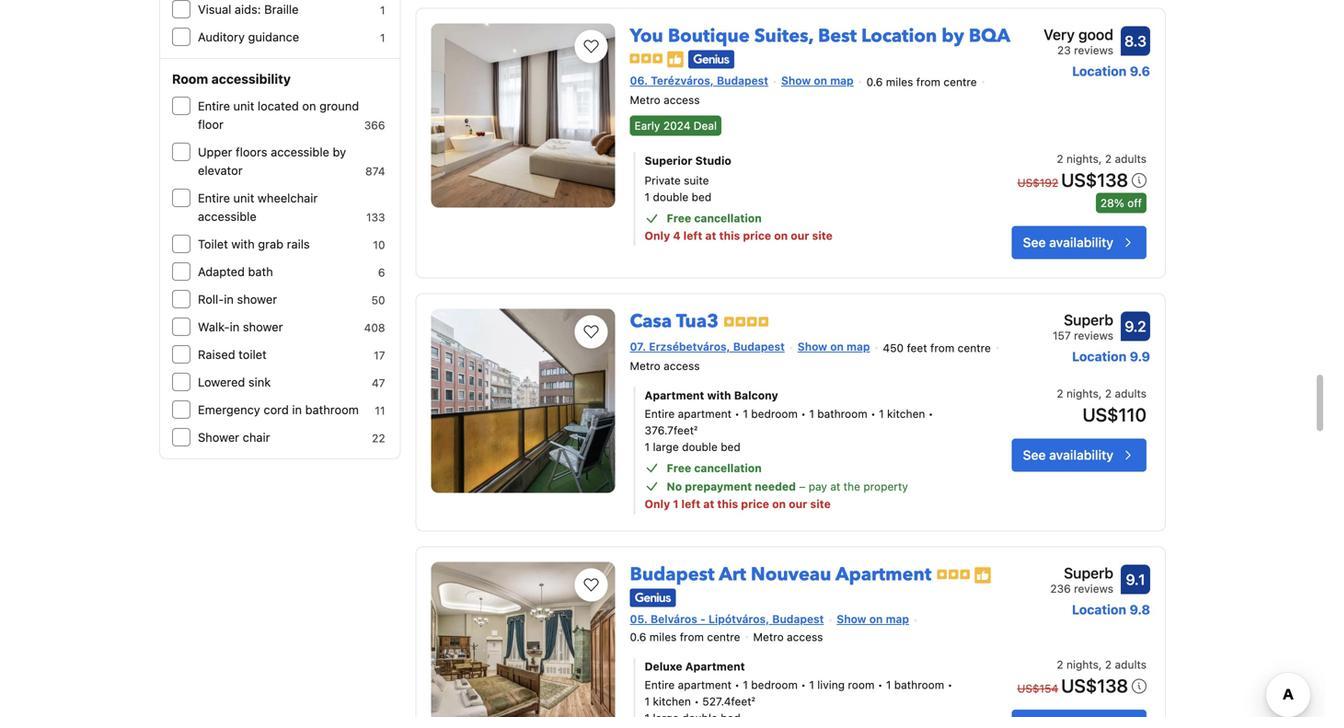 Task type: vqa. For each thing, say whether or not it's contained in the screenshot.


Task type: locate. For each thing, give the bounding box(es) containing it.
entire up 376.7feet²
[[645, 407, 675, 420]]

location down superb 157 reviews
[[1073, 349, 1127, 364]]

room
[[172, 71, 208, 87]]

0 vertical spatial by
[[942, 23, 965, 49]]

location down very good 23 reviews
[[1073, 63, 1127, 79]]

2 availability from the top
[[1050, 447, 1114, 463]]

only down no
[[645, 498, 670, 510]]

0 vertical spatial cancellation
[[694, 212, 762, 225]]

1 us$138 from the top
[[1062, 169, 1129, 191]]

miles inside 0.6 miles from centre metro access
[[886, 76, 914, 88]]

1 only from the top
[[645, 229, 670, 242]]

this property is part of our preferred partner programme. it is committed to providing commendable service and good value. it will pay us a higher commission if you make a booking. image
[[667, 50, 685, 69], [974, 566, 992, 585], [974, 566, 992, 585]]

unit inside entire unit located on ground floor 366
[[233, 99, 254, 113]]

0 vertical spatial metro
[[630, 93, 661, 106]]

superb element for casa tua3
[[1053, 309, 1114, 331]]

0 vertical spatial free
[[667, 212, 692, 225]]

2 horizontal spatial bathroom
[[895, 679, 945, 691]]

1 horizontal spatial miles
[[886, 76, 914, 88]]

1 , from the top
[[1099, 153, 1102, 165]]

free cancellation up 'only 4 left at this price on our site'
[[667, 212, 762, 225]]

see availability link for private suite 1 double bed
[[1012, 226, 1147, 259]]

0 vertical spatial accessible
[[271, 145, 330, 159]]

at for only 4 left at this price on our site
[[706, 229, 717, 242]]

shower up toilet
[[243, 320, 283, 334]]

2 2 nights , 2 adults from the top
[[1057, 658, 1147, 671]]

bedroom for 527.4feet²
[[752, 679, 798, 691]]

only
[[645, 229, 670, 242], [645, 498, 670, 510]]

1 vertical spatial this
[[718, 498, 739, 510]]

1 adults from the top
[[1115, 153, 1147, 165]]

adults up off
[[1115, 153, 1147, 165]]

miles for 0.6 miles from centre
[[650, 631, 677, 644]]

2 vertical spatial adults
[[1115, 658, 1147, 671]]

bedroom down the balcony
[[752, 407, 798, 420]]

by left bqa
[[942, 23, 965, 49]]

double
[[653, 191, 689, 203], [682, 440, 718, 453]]

reviews inside superb 157 reviews
[[1075, 329, 1114, 342]]

from inside 450 feet from centre metro access
[[931, 342, 955, 355]]

1 see availability from the top
[[1023, 235, 1114, 250]]

1 vertical spatial apartment
[[836, 562, 932, 587]]

1 horizontal spatial bed
[[721, 440, 741, 453]]

you boutique suites, best location by bqa image
[[431, 23, 615, 208]]

1 vertical spatial price
[[741, 498, 770, 510]]

1 vertical spatial reviews
[[1075, 329, 1114, 342]]

3 adults from the top
[[1115, 658, 1147, 671]]

with left grab
[[231, 237, 255, 251]]

1 vertical spatial metro
[[630, 359, 661, 372]]

centre down bqa
[[944, 76, 977, 88]]

1 see from the top
[[1023, 235, 1046, 250]]

very
[[1044, 26, 1075, 43]]

0.6 miles from centre
[[630, 631, 741, 644]]

double inside private suite 1 double bed
[[653, 191, 689, 203]]

1 vertical spatial free
[[667, 462, 692, 475]]

tua3
[[676, 309, 719, 334]]

budapest down boutique
[[717, 74, 769, 87]]

balcony
[[734, 389, 779, 402]]

guidance
[[248, 30, 299, 44]]

accessible inside upper floors accessible by elevator
[[271, 145, 330, 159]]

roll-
[[198, 292, 224, 306]]

2 apartment from the top
[[678, 679, 732, 691]]

1 nights from the top
[[1067, 153, 1099, 165]]

suites,
[[755, 23, 814, 49]]

site down pay
[[811, 498, 831, 510]]

see availability down 2 nights , 2 adults us$110
[[1023, 447, 1114, 463]]

0 vertical spatial site
[[812, 229, 833, 242]]

1 vertical spatial availability
[[1050, 447, 1114, 463]]

show on map for boutique
[[782, 74, 854, 87]]

0 vertical spatial apartment
[[678, 407, 732, 420]]

2 adults from the top
[[1115, 387, 1147, 400]]

nights
[[1067, 153, 1099, 165], [1067, 387, 1099, 400], [1067, 658, 1099, 671]]

unit down elevator
[[233, 191, 254, 205]]

22
[[372, 432, 385, 445]]

reviews down the good
[[1075, 44, 1114, 57]]

0 horizontal spatial bathroom
[[305, 403, 359, 417]]

this down prepayment
[[718, 498, 739, 510]]

on down needed
[[773, 498, 786, 510]]

this property is part of our preferred partner programme. it is committed to providing commendable service and good value. it will pay us a higher commission if you make a booking. image for budapest art nouveau apartment
[[974, 566, 992, 585]]

kitchen down the feet
[[888, 407, 926, 420]]

terézváros,
[[651, 74, 714, 87]]

at for only 1 left at this price on our site
[[704, 498, 715, 510]]

3 , from the top
[[1099, 658, 1102, 671]]

superior
[[645, 154, 693, 167]]

0 horizontal spatial with
[[231, 237, 255, 251]]

1 vertical spatial bedroom
[[752, 679, 798, 691]]

bedroom inside entire apartment • 1 bedroom • 1 bathroom • 1 kitchen • 376.7feet² 1 large double bed
[[752, 407, 798, 420]]

2 bedroom from the top
[[752, 679, 798, 691]]

our for only 4 left at this price on our site
[[791, 229, 810, 242]]

free cancellation up prepayment
[[667, 462, 762, 475]]

double down the private
[[653, 191, 689, 203]]

0 vertical spatial centre
[[944, 76, 977, 88]]

0 vertical spatial at
[[706, 229, 717, 242]]

entire inside the entire apartment • 1 bedroom • 1 living room • 1 bathroom • 1 kitchen • 527.4feet²
[[645, 679, 675, 691]]

0 vertical spatial apartment
[[645, 389, 705, 402]]

1 vertical spatial left
[[682, 498, 701, 510]]

1 vertical spatial superb element
[[1051, 562, 1114, 584]]

0 vertical spatial bedroom
[[752, 407, 798, 420]]

450 feet from centre metro access
[[630, 342, 991, 372]]

bathroom
[[305, 403, 359, 417], [818, 407, 868, 420], [895, 679, 945, 691]]

deluxe apartment
[[645, 660, 745, 673]]

us$138 up the 28%
[[1062, 169, 1129, 191]]

off
[[1128, 197, 1143, 210]]

double down 376.7feet²
[[682, 440, 718, 453]]

show up apartment with balcony link
[[798, 340, 828, 353]]

entire apartment • 1 bedroom • 1 bathroom • 1 kitchen • 376.7feet² 1 large double bed
[[645, 407, 934, 453]]

from inside 0.6 miles from centre metro access
[[917, 76, 941, 88]]

0.6 inside 0.6 miles from centre metro access
[[867, 76, 883, 88]]

2 cancellation from the top
[[694, 462, 762, 475]]

1 vertical spatial 0.6
[[630, 631, 647, 644]]

kitchen down deluxe
[[653, 695, 691, 708]]

metro inside 0.6 miles from centre metro access
[[630, 93, 661, 106]]

accessible up toilet
[[198, 209, 257, 223]]

1 vertical spatial by
[[333, 145, 346, 159]]

apartment down apartment with balcony
[[678, 407, 732, 420]]

budapest inside budapest art nouveau apartment link
[[630, 562, 715, 587]]

superb
[[1064, 311, 1114, 329], [1064, 564, 1114, 582]]

cancellation
[[694, 212, 762, 225], [694, 462, 762, 475]]

see availability link down the 28%
[[1012, 226, 1147, 259]]

, down location 9.8
[[1099, 658, 1102, 671]]

in up the raised toilet
[[230, 320, 240, 334]]

1 cancellation from the top
[[694, 212, 762, 225]]

toilet
[[239, 348, 267, 361]]

show for art
[[837, 613, 867, 626]]

reviews up location 9.8
[[1075, 582, 1114, 595]]

availability for private suite 1 double bed
[[1050, 235, 1114, 250]]

reviews up location 9.9
[[1075, 329, 1114, 342]]

location for budapest art nouveau apartment
[[1072, 602, 1127, 617]]

1 vertical spatial see availability
[[1023, 447, 1114, 463]]

3 reviews from the top
[[1075, 582, 1114, 595]]

only 1 left at this price on our site
[[645, 498, 831, 510]]

0 vertical spatial see
[[1023, 235, 1046, 250]]

0 vertical spatial show on map
[[782, 74, 854, 87]]

entire down deluxe
[[645, 679, 675, 691]]

walk-in shower
[[198, 320, 283, 334]]

1 horizontal spatial bathroom
[[818, 407, 868, 420]]

in
[[224, 292, 234, 306], [230, 320, 240, 334], [292, 403, 302, 417]]

in right cord
[[292, 403, 302, 417]]

superb element up location 9.9
[[1053, 309, 1114, 331]]

adults for us$154
[[1115, 658, 1147, 671]]

metro down 07.
[[630, 359, 661, 372]]

no prepayment needed – pay at the property
[[667, 480, 909, 493]]

0 vertical spatial see availability
[[1023, 235, 1114, 250]]

0 horizontal spatial by
[[333, 145, 346, 159]]

rails
[[287, 237, 310, 251]]

0 vertical spatial miles
[[886, 76, 914, 88]]

superb up 236
[[1064, 564, 1114, 582]]

2 superb from the top
[[1064, 564, 1114, 582]]

price right 4 at the top right
[[743, 229, 772, 242]]

availability down the 28%
[[1050, 235, 1114, 250]]

adapted bath
[[198, 265, 273, 278]]

availability for entire apartment • 1 bedroom • 1 bathroom • 1 kitchen • 376.7feet² 1 large double bed
[[1050, 447, 1114, 463]]

sink
[[249, 375, 271, 389]]

0 vertical spatial only
[[645, 229, 670, 242]]

needed
[[755, 480, 796, 493]]

shower for walk-in shower
[[243, 320, 283, 334]]

376.7feet²
[[645, 424, 698, 437]]

show on map
[[782, 74, 854, 87], [798, 340, 870, 353], [837, 613, 910, 626]]

0 horizontal spatial kitchen
[[653, 695, 691, 708]]

in down adapted bath
[[224, 292, 234, 306]]

0.6 down the you boutique suites, best location by bqa
[[867, 76, 883, 88]]

2 reviews from the top
[[1075, 329, 1114, 342]]

1 vertical spatial nights
[[1067, 387, 1099, 400]]

by
[[942, 23, 965, 49], [333, 145, 346, 159]]

,
[[1099, 153, 1102, 165], [1099, 387, 1102, 400], [1099, 658, 1102, 671]]

see
[[1023, 235, 1046, 250], [1023, 447, 1046, 463]]

bed inside entire apartment • 1 bedroom • 1 bathroom • 1 kitchen • 376.7feet² 1 large double bed
[[721, 440, 741, 453]]

0 horizontal spatial accessible
[[198, 209, 257, 223]]

0 horizontal spatial 0.6
[[630, 631, 647, 644]]

adults inside 2 nights , 2 adults us$110
[[1115, 387, 1147, 400]]

0 vertical spatial ,
[[1099, 153, 1102, 165]]

0 vertical spatial from
[[917, 76, 941, 88]]

entire down elevator
[[198, 191, 230, 205]]

see availability for entire apartment • 1 bedroom • 1 bathroom • 1 kitchen • 376.7feet² 1 large double bed
[[1023, 447, 1114, 463]]

left down no
[[682, 498, 701, 510]]

2 vertical spatial show
[[837, 613, 867, 626]]

site for only 1 left at this price on our site
[[811, 498, 831, 510]]

access up deluxe apartment link
[[787, 631, 823, 644]]

location right best
[[862, 23, 938, 49]]

2 nights , 2 adults down location 9.8
[[1057, 658, 1147, 671]]

apartment
[[678, 407, 732, 420], [678, 679, 732, 691]]

2 see availability from the top
[[1023, 447, 1114, 463]]

apartment down deluxe apartment
[[678, 679, 732, 691]]

price for only 4 left at this price on our site
[[743, 229, 772, 242]]

entire
[[198, 99, 230, 113], [198, 191, 230, 205], [645, 407, 675, 420], [645, 679, 675, 691]]

miles down belváros
[[650, 631, 677, 644]]

see availability down the 28%
[[1023, 235, 1114, 250]]

see for private suite 1 double bed
[[1023, 235, 1046, 250]]

roll-in shower
[[198, 292, 277, 306]]

adults down 9.8 on the bottom
[[1115, 658, 1147, 671]]

show up room
[[837, 613, 867, 626]]

accessible inside 'entire unit wheelchair accessible'
[[198, 209, 257, 223]]

metro down 06.
[[630, 93, 661, 106]]

free up 4 at the top right
[[667, 212, 692, 225]]

budapest up the balcony
[[734, 340, 785, 353]]

2 unit from the top
[[233, 191, 254, 205]]

3 nights from the top
[[1067, 658, 1099, 671]]

4
[[673, 229, 681, 242]]

us$138
[[1062, 169, 1129, 191], [1062, 675, 1129, 697]]

0 vertical spatial with
[[231, 237, 255, 251]]

2 nights from the top
[[1067, 387, 1099, 400]]

2 vertical spatial reviews
[[1075, 582, 1114, 595]]

entire inside entire apartment • 1 bedroom • 1 bathroom • 1 kitchen • 376.7feet² 1 large double bed
[[645, 407, 675, 420]]

location down 'superb 236 reviews'
[[1072, 602, 1127, 617]]

apartment with balcony link
[[645, 387, 956, 404]]

superb inside superb 157 reviews
[[1064, 311, 1114, 329]]

access down terézváros,
[[664, 93, 700, 106]]

free
[[667, 212, 692, 225], [667, 462, 692, 475]]

only left 4 at the top right
[[645, 229, 670, 242]]

1 vertical spatial apartment
[[678, 679, 732, 691]]

free cancellation
[[667, 212, 762, 225], [667, 462, 762, 475]]

1 free from the top
[[667, 212, 692, 225]]

left right 4 at the top right
[[684, 229, 703, 242]]

0 vertical spatial access
[[664, 93, 700, 106]]

private suite 1 double bed
[[645, 174, 712, 203]]

casa tua3 image
[[431, 309, 615, 493]]

location 9.6
[[1073, 63, 1151, 79]]

floor
[[198, 117, 224, 131]]

6
[[378, 266, 385, 279]]

double inside entire apartment • 1 bedroom • 1 bathroom • 1 kitchen • 376.7feet² 1 large double bed
[[682, 440, 718, 453]]

2 vertical spatial in
[[292, 403, 302, 417]]

0 vertical spatial kitchen
[[888, 407, 926, 420]]

site for only 4 left at this price on our site
[[812, 229, 833, 242]]

see for entire apartment • 1 bedroom • 1 bathroom • 1 kitchen • 376.7feet² 1 large double bed
[[1023, 447, 1046, 463]]

1 vertical spatial with
[[707, 389, 732, 402]]

0 vertical spatial nights
[[1067, 153, 1099, 165]]

0 vertical spatial us$138
[[1062, 169, 1129, 191]]

auditory guidance
[[198, 30, 299, 44]]

living
[[818, 679, 845, 691]]

0 vertical spatial superb
[[1064, 311, 1114, 329]]

2 nights , 2 adults up the 28%
[[1057, 153, 1147, 165]]

entire for entire apartment • 1 bedroom • 1 bathroom • 1 kitchen • 376.7feet² 1 large double bed
[[645, 407, 675, 420]]

0 vertical spatial show
[[782, 74, 811, 87]]

cancellation for 1 double bed
[[694, 212, 762, 225]]

0 vertical spatial availability
[[1050, 235, 1114, 250]]

1 vertical spatial superb
[[1064, 564, 1114, 582]]

us$110
[[1083, 404, 1147, 425]]

, for us$192
[[1099, 153, 1102, 165]]

1 vertical spatial 2 nights , 2 adults
[[1057, 658, 1147, 671]]

us$138 right us$154
[[1062, 675, 1129, 697]]

reviews
[[1075, 44, 1114, 57], [1075, 329, 1114, 342], [1075, 582, 1114, 595]]

superb up '157'
[[1064, 311, 1114, 329]]

0 vertical spatial left
[[684, 229, 703, 242]]

entire for entire unit wheelchair accessible
[[198, 191, 230, 205]]

show on map up room
[[837, 613, 910, 626]]

2 see availability link from the top
[[1012, 439, 1147, 472]]

show down suites,
[[782, 74, 811, 87]]

1 vertical spatial kitchen
[[653, 695, 691, 708]]

apartment down property
[[836, 562, 932, 587]]

1 vertical spatial us$138
[[1062, 675, 1129, 697]]

raised
[[198, 348, 235, 361]]

0 vertical spatial this
[[720, 229, 740, 242]]

us$154
[[1018, 682, 1059, 695]]

superb element
[[1053, 309, 1114, 331], [1051, 562, 1114, 584]]

1 vertical spatial ,
[[1099, 387, 1102, 400]]

only for only 1 left at this price on our site
[[645, 498, 670, 510]]

superb element for budapest art nouveau apartment
[[1051, 562, 1114, 584]]

0 vertical spatial 2 nights , 2 adults
[[1057, 153, 1147, 165]]

superb inside 'superb 236 reviews'
[[1064, 564, 1114, 582]]

metro down 'lipótváros,'
[[754, 631, 784, 644]]

1 unit from the top
[[233, 99, 254, 113]]

with
[[231, 237, 255, 251], [707, 389, 732, 402]]

this right 4 at the top right
[[720, 229, 740, 242]]

free cancellation for 1 double bed
[[667, 212, 762, 225]]

in for roll-
[[224, 292, 234, 306]]

bedroom down deluxe apartment link
[[752, 679, 798, 691]]

located
[[258, 99, 299, 113]]

0 vertical spatial reviews
[[1075, 44, 1114, 57]]

centre inside 0.6 miles from centre metro access
[[944, 76, 977, 88]]

boutique
[[668, 23, 750, 49]]

budapest up belváros
[[630, 562, 715, 587]]

access inside 450 feet from centre metro access
[[664, 359, 700, 372]]

our for only 1 left at this price on our site
[[789, 498, 808, 510]]

2 vertical spatial centre
[[707, 631, 741, 644]]

in for walk-
[[230, 320, 240, 334]]

bedroom
[[752, 407, 798, 420], [752, 679, 798, 691]]

2 nights , 2 adults for us$192
[[1057, 153, 1147, 165]]

shower down bath
[[237, 292, 277, 306]]

entire up floor
[[198, 99, 230, 113]]

2 down '157'
[[1057, 387, 1064, 400]]

1 horizontal spatial with
[[707, 389, 732, 402]]

this for 4
[[720, 229, 740, 242]]

show for tua3
[[798, 340, 828, 353]]

apartment inside entire apartment • 1 bedroom • 1 bathroom • 1 kitchen • 376.7feet² 1 large double bed
[[678, 407, 732, 420]]

map for best
[[831, 74, 854, 87]]

at left the the
[[831, 480, 841, 493]]

superb 236 reviews
[[1051, 564, 1114, 595]]

free cancellation for 1 large double bed
[[667, 462, 762, 475]]

price
[[743, 229, 772, 242], [741, 498, 770, 510]]

0 vertical spatial 0.6
[[867, 76, 883, 88]]

2 see from the top
[[1023, 447, 1046, 463]]

bedroom inside the entire apartment • 1 bedroom • 1 living room • 1 bathroom • 1 kitchen • 527.4feet²
[[752, 679, 798, 691]]

location for casa tua3
[[1073, 349, 1127, 364]]

1 vertical spatial double
[[682, 440, 718, 453]]

genius discounts available at this property. image
[[689, 50, 735, 69], [689, 50, 735, 69], [630, 589, 676, 607], [630, 589, 676, 607]]

2 vertical spatial metro
[[754, 631, 784, 644]]

budapest art nouveau apartment
[[630, 562, 932, 587]]

0.6 down '05.'
[[630, 631, 647, 644]]

reviews inside 'superb 236 reviews'
[[1075, 582, 1114, 595]]

centre down 05. belváros - lipótváros, budapest
[[707, 631, 741, 644]]

early 2024 deal
[[635, 119, 717, 132]]

cord
[[264, 403, 289, 417]]

, inside 2 nights , 2 adults us$110
[[1099, 387, 1102, 400]]

2 free cancellation from the top
[[667, 462, 762, 475]]

, up us$110
[[1099, 387, 1102, 400]]

room
[[848, 679, 875, 691]]

1 bedroom from the top
[[752, 407, 798, 420]]

show on map up apartment with balcony link
[[798, 340, 870, 353]]

0 vertical spatial our
[[791, 229, 810, 242]]

price down needed
[[741, 498, 770, 510]]

show on map down the you boutique suites, best location by bqa
[[782, 74, 854, 87]]

2 down location 9.8
[[1106, 658, 1112, 671]]

0 vertical spatial double
[[653, 191, 689, 203]]

unit inside 'entire unit wheelchair accessible'
[[233, 191, 254, 205]]

1 2 nights , 2 adults from the top
[[1057, 153, 1147, 165]]

1 vertical spatial cancellation
[[694, 462, 762, 475]]

miles
[[886, 76, 914, 88], [650, 631, 677, 644]]

at right 4 at the top right
[[706, 229, 717, 242]]

2 us$138 from the top
[[1062, 675, 1129, 697]]

at down prepayment
[[704, 498, 715, 510]]

wheelchair
[[258, 191, 318, 205]]

1 reviews from the top
[[1075, 44, 1114, 57]]

1 vertical spatial miles
[[650, 631, 677, 644]]

0 vertical spatial superb element
[[1053, 309, 1114, 331]]

deluxe apartment link
[[645, 658, 956, 675]]

1 vertical spatial show on map
[[798, 340, 870, 353]]

metro inside 450 feet from centre metro access
[[630, 359, 661, 372]]

lipótváros,
[[709, 613, 770, 626]]

entire inside entire unit located on ground floor 366
[[198, 99, 230, 113]]

on
[[814, 74, 828, 87], [302, 99, 316, 113], [774, 229, 788, 242], [831, 340, 844, 353], [773, 498, 786, 510], [870, 613, 883, 626]]

entire inside 'entire unit wheelchair accessible'
[[198, 191, 230, 205]]

1 vertical spatial only
[[645, 498, 670, 510]]

1 vertical spatial unit
[[233, 191, 254, 205]]

0 horizontal spatial miles
[[650, 631, 677, 644]]

apartment up 527.4feet²
[[686, 660, 745, 673]]

apartment for double
[[678, 407, 732, 420]]

by inside upper floors accessible by elevator
[[333, 145, 346, 159]]

1 free cancellation from the top
[[667, 212, 762, 225]]

527.4feet²
[[703, 695, 756, 708]]

1 inside private suite 1 double bed
[[645, 191, 650, 203]]

with left the balcony
[[707, 389, 732, 402]]

1 availability from the top
[[1050, 235, 1114, 250]]

, for us$154
[[1099, 658, 1102, 671]]

bathroom right room
[[895, 679, 945, 691]]

2 vertical spatial at
[[704, 498, 715, 510]]

, up the 28%
[[1099, 153, 1102, 165]]

2 only from the top
[[645, 498, 670, 510]]

0 vertical spatial in
[[224, 292, 234, 306]]

1 vertical spatial bed
[[721, 440, 741, 453]]

2 free from the top
[[667, 462, 692, 475]]

1 vertical spatial see
[[1023, 447, 1046, 463]]

1 vertical spatial from
[[931, 342, 955, 355]]

apartment inside the entire apartment • 1 bedroom • 1 living room • 1 bathroom • 1 kitchen • 527.4feet²
[[678, 679, 732, 691]]

on left ground
[[302, 99, 316, 113]]

1 superb from the top
[[1064, 311, 1114, 329]]

1 horizontal spatial accessible
[[271, 145, 330, 159]]

map for apartment
[[886, 613, 910, 626]]

1 vertical spatial in
[[230, 320, 240, 334]]

superb element up location 9.8
[[1051, 562, 1114, 584]]

0 vertical spatial free cancellation
[[667, 212, 762, 225]]

belváros
[[651, 613, 698, 626]]

see availability link down 2 nights , 2 adults us$110
[[1012, 439, 1147, 472]]

only 4 left at this price on our site
[[645, 229, 833, 242]]

1 vertical spatial shower
[[243, 320, 283, 334]]

1 vertical spatial show
[[798, 340, 828, 353]]

1 vertical spatial free cancellation
[[667, 462, 762, 475]]

lowered
[[198, 375, 245, 389]]

05. belváros - lipótváros, budapest
[[630, 613, 824, 626]]

0 horizontal spatial bed
[[692, 191, 712, 203]]

our down –
[[789, 498, 808, 510]]

2 vertical spatial map
[[886, 613, 910, 626]]

2 vertical spatial ,
[[1099, 658, 1102, 671]]

408
[[364, 321, 385, 334]]

1 apartment from the top
[[678, 407, 732, 420]]

site down superior studio link
[[812, 229, 833, 242]]

2 , from the top
[[1099, 387, 1102, 400]]

9.9
[[1130, 349, 1151, 364]]

0 vertical spatial bed
[[692, 191, 712, 203]]

grab
[[258, 237, 284, 251]]

centre inside 450 feet from centre metro access
[[958, 342, 991, 355]]

bathroom left 11
[[305, 403, 359, 417]]

2 vertical spatial show on map
[[837, 613, 910, 626]]

1 see availability link from the top
[[1012, 226, 1147, 259]]

access inside 0.6 miles from centre metro access
[[664, 93, 700, 106]]

17
[[374, 349, 385, 362]]

access for boutique
[[664, 93, 700, 106]]

1 horizontal spatial 0.6
[[867, 76, 883, 88]]

access down erzsébetváros,
[[664, 359, 700, 372]]

bed down suite
[[692, 191, 712, 203]]



Task type: describe. For each thing, give the bounding box(es) containing it.
06. terézváros, budapest
[[630, 74, 769, 87]]

cancellation for 1 large double bed
[[694, 462, 762, 475]]

apartment with balcony
[[645, 389, 779, 402]]

on left 450
[[831, 340, 844, 353]]

deluxe
[[645, 660, 683, 673]]

nouveau
[[751, 562, 832, 587]]

10
[[373, 238, 385, 251]]

casa
[[630, 309, 672, 334]]

-
[[701, 613, 706, 626]]

casa tua3 link
[[630, 302, 719, 334]]

floors
[[236, 145, 268, 159]]

2 up the 28%
[[1106, 153, 1112, 165]]

47
[[372, 377, 385, 389]]

with for grab
[[231, 237, 255, 251]]

236
[[1051, 582, 1071, 595]]

metro for casa tua3
[[630, 359, 661, 372]]

upper floors accessible by elevator
[[198, 145, 346, 177]]

reviews for budapest art nouveau apartment
[[1075, 582, 1114, 595]]

show on map for art
[[837, 613, 910, 626]]

lowered sink
[[198, 375, 271, 389]]

2 nights , 2 adults us$110
[[1057, 387, 1147, 425]]

us$138 for us$192
[[1062, 169, 1129, 191]]

with for balcony
[[707, 389, 732, 402]]

shower chair
[[198, 430, 270, 444]]

best
[[818, 23, 857, 49]]

location for you boutique suites, best location by bqa
[[1073, 63, 1127, 79]]

unit for located
[[233, 99, 254, 113]]

–
[[799, 480, 806, 493]]

this property is part of our preferred partner programme. it is committed to providing commendable service and good value. it will pay us a higher commission if you make a booking. image for you boutique suites, best location by bqa
[[667, 50, 685, 69]]

budapest up metro access
[[773, 613, 824, 626]]

on inside entire unit located on ground floor 366
[[302, 99, 316, 113]]

feet
[[907, 342, 928, 355]]

casa tua3
[[630, 309, 719, 334]]

superb for casa tua3
[[1064, 311, 1114, 329]]

centre for you boutique suites, best location by bqa
[[944, 76, 977, 88]]

9.8
[[1130, 602, 1151, 617]]

erzsébetváros,
[[649, 340, 731, 353]]

very good element
[[1044, 23, 1114, 45]]

visual
[[198, 2, 231, 16]]

budapest art nouveau apartment link
[[630, 555, 932, 587]]

this for 1
[[718, 498, 739, 510]]

nights inside 2 nights , 2 adults us$110
[[1067, 387, 1099, 400]]

access for tua3
[[664, 359, 700, 372]]

chair
[[243, 430, 270, 444]]

28%
[[1101, 197, 1125, 210]]

entire unit wheelchair accessible
[[198, 191, 318, 223]]

scored 9.2 element
[[1121, 312, 1151, 341]]

2 vertical spatial from
[[680, 631, 704, 644]]

2 up us$154
[[1057, 658, 1064, 671]]

adapted
[[198, 265, 245, 278]]

us$138 for us$154
[[1062, 675, 1129, 697]]

left for 1
[[682, 498, 701, 510]]

toilet
[[198, 237, 228, 251]]

06.
[[630, 74, 648, 87]]

2 up us$110
[[1106, 387, 1112, 400]]

budapest art nouveau apartment image
[[431, 562, 615, 717]]

0.6 miles from centre metro access
[[630, 76, 977, 106]]

only for only 4 left at this price on our site
[[645, 229, 670, 242]]

2 up us$192
[[1057, 153, 1064, 165]]

366
[[364, 119, 385, 132]]

07.
[[630, 340, 646, 353]]

you boutique suites, best location by bqa
[[630, 23, 1011, 49]]

from for you boutique suites, best location by bqa
[[917, 76, 941, 88]]

0.6 for 0.6 miles from centre metro access
[[867, 76, 883, 88]]

2 nights , 2 adults for us$154
[[1057, 658, 1147, 671]]

visual aids: braille
[[198, 2, 299, 16]]

superior studio link
[[645, 153, 956, 169]]

left for 4
[[684, 229, 703, 242]]

874
[[366, 165, 385, 178]]

kitchen inside entire apartment • 1 bedroom • 1 bathroom • 1 kitchen • 376.7feet² 1 large double bed
[[888, 407, 926, 420]]

on up room
[[870, 613, 883, 626]]

the
[[844, 480, 861, 493]]

art
[[719, 562, 747, 587]]

on down superior studio link
[[774, 229, 788, 242]]

free for 1 double bed
[[667, 212, 692, 225]]

suite
[[684, 174, 709, 187]]

auditory
[[198, 30, 245, 44]]

11
[[375, 404, 385, 417]]

upper
[[198, 145, 232, 159]]

large
[[653, 440, 679, 453]]

2 vertical spatial apartment
[[686, 660, 745, 673]]

price for only 1 left at this price on our site
[[741, 498, 770, 510]]

you
[[630, 23, 664, 49]]

07. erzsébetváros, budapest
[[630, 340, 785, 353]]

this property is part of our preferred partner programme. it is committed to providing commendable service and good value. it will pay us a higher commission if you make a booking. image
[[667, 50, 685, 69]]

kitchen inside the entire apartment • 1 bedroom • 1 living room • 1 bathroom • 1 kitchen • 527.4feet²
[[653, 695, 691, 708]]

9.6
[[1130, 63, 1151, 79]]

2 vertical spatial access
[[787, 631, 823, 644]]

very good 23 reviews
[[1044, 26, 1114, 57]]

private
[[645, 174, 681, 187]]

1 vertical spatial at
[[831, 480, 841, 493]]

free for 1 large double bed
[[667, 462, 692, 475]]

nights for us$192
[[1067, 153, 1099, 165]]

entire for entire apartment • 1 bedroom • 1 living room • 1 bathroom • 1 kitchen • 527.4feet²
[[645, 679, 675, 691]]

1 horizontal spatial by
[[942, 23, 965, 49]]

prepayment
[[685, 480, 752, 493]]

metro access
[[754, 631, 823, 644]]

shower for roll-in shower
[[237, 292, 277, 306]]

bedroom for bed
[[752, 407, 798, 420]]

entire unit located on ground floor 366
[[198, 99, 385, 132]]

walk-
[[198, 320, 230, 334]]

braille
[[264, 2, 299, 16]]

1 vertical spatial map
[[847, 340, 870, 353]]

50
[[372, 294, 385, 307]]

450
[[883, 342, 904, 355]]

05.
[[630, 613, 648, 626]]

show on map for tua3
[[798, 340, 870, 353]]

ground
[[320, 99, 359, 113]]

us$192
[[1018, 177, 1059, 189]]

nights for us$154
[[1067, 658, 1099, 671]]

unit for wheelchair
[[233, 191, 254, 205]]

superb for budapest art nouveau apartment
[[1064, 564, 1114, 582]]

miles for 0.6 miles from centre metro access
[[886, 76, 914, 88]]

scored 9.1 element
[[1121, 565, 1151, 594]]

bed inside private suite 1 double bed
[[692, 191, 712, 203]]

28% off
[[1101, 197, 1143, 210]]

adults for us$192
[[1115, 153, 1147, 165]]

bathroom inside the entire apartment • 1 bedroom • 1 living room • 1 bathroom • 1 kitchen • 527.4feet²
[[895, 679, 945, 691]]

from for casa tua3
[[931, 342, 955, 355]]

reviews inside very good 23 reviews
[[1075, 44, 1114, 57]]

bath
[[248, 265, 273, 278]]

shower
[[198, 430, 239, 444]]

accessibility
[[212, 71, 291, 87]]

room accessibility
[[172, 71, 291, 87]]

see availability link for entire apartment • 1 bedroom • 1 bathroom • 1 kitchen • 376.7feet² 1 large double bed
[[1012, 439, 1147, 472]]

entire for entire unit located on ground floor 366
[[198, 99, 230, 113]]

on down the you boutique suites, best location by bqa
[[814, 74, 828, 87]]

metro for you boutique suites, best location by bqa
[[630, 93, 661, 106]]

entire apartment • 1 bedroom • 1 living room • 1 bathroom • 1 kitchen • 527.4feet²
[[645, 679, 953, 708]]

scored 8.3 element
[[1121, 26, 1151, 56]]

0.6 for 0.6 miles from centre
[[630, 631, 647, 644]]

23
[[1058, 44, 1071, 57]]

elevator
[[198, 163, 243, 177]]

you boutique suites, best location by bqa link
[[630, 16, 1011, 49]]

location 9.8
[[1072, 602, 1151, 617]]

show for boutique
[[782, 74, 811, 87]]

bqa
[[969, 23, 1011, 49]]

see availability for private suite 1 double bed
[[1023, 235, 1114, 250]]

bathroom inside entire apartment • 1 bedroom • 1 bathroom • 1 kitchen • 376.7feet² 1 large double bed
[[818, 407, 868, 420]]

apartment for •
[[678, 679, 732, 691]]

superb 157 reviews
[[1053, 311, 1114, 342]]

centre for casa tua3
[[958, 342, 991, 355]]

157
[[1053, 329, 1071, 342]]

reviews for casa tua3
[[1075, 329, 1114, 342]]



